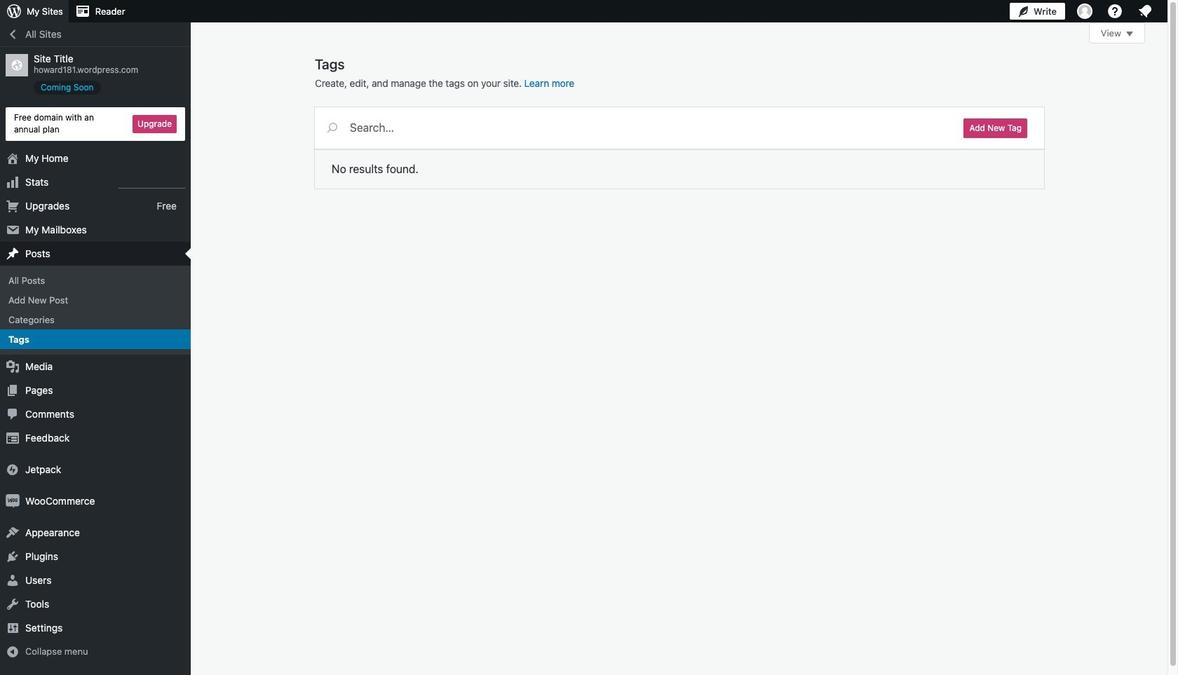 Task type: vqa. For each thing, say whether or not it's contained in the screenshot.
'A cheerful WordPress blogging theme dedicated to all things homemade and delightful.' "image"
no



Task type: locate. For each thing, give the bounding box(es) containing it.
None search field
[[315, 107, 947, 148]]

main content
[[315, 22, 1145, 189]]

1 vertical spatial img image
[[6, 495, 20, 509]]

2 img image from the top
[[6, 495, 20, 509]]

1 img image from the top
[[6, 463, 20, 477]]

0 vertical spatial img image
[[6, 463, 20, 477]]

closed image
[[1126, 32, 1133, 36]]

img image
[[6, 463, 20, 477], [6, 495, 20, 509]]



Task type: describe. For each thing, give the bounding box(es) containing it.
help image
[[1107, 3, 1124, 20]]

highest hourly views 0 image
[[119, 179, 185, 188]]

manage your notifications image
[[1137, 3, 1154, 20]]

Search search field
[[350, 107, 947, 148]]

my profile image
[[1077, 4, 1093, 19]]

open search image
[[315, 119, 350, 136]]



